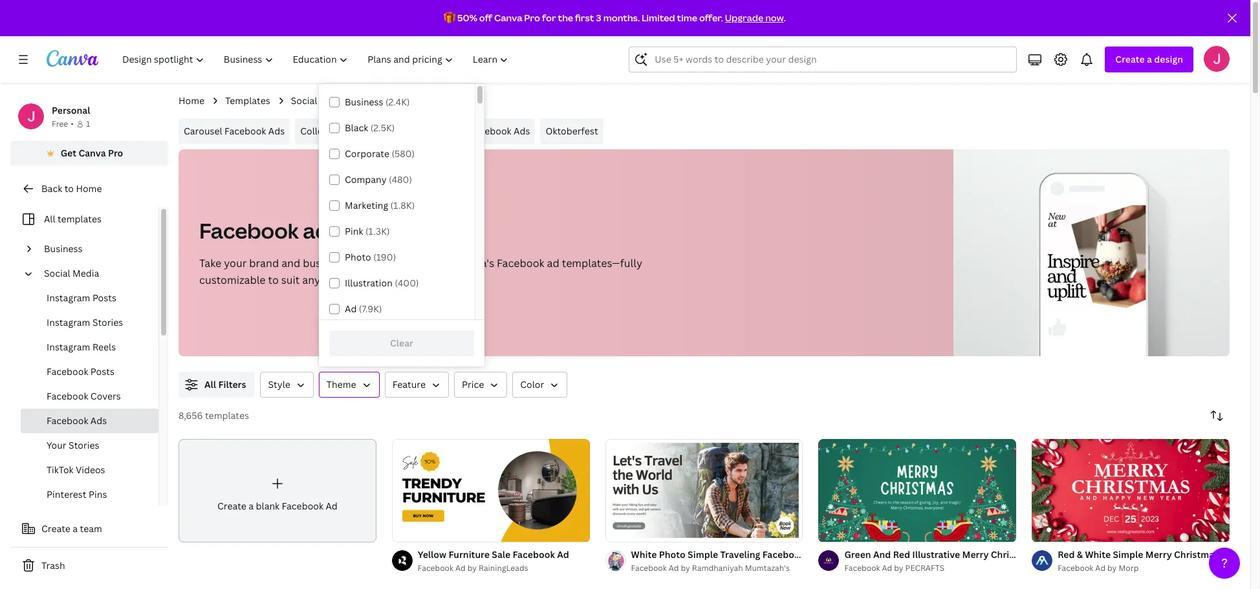 Task type: locate. For each thing, give the bounding box(es) containing it.
all inside "all templates" link
[[44, 213, 55, 225]]

0 horizontal spatial brand
[[249, 256, 279, 270]]

•
[[71, 118, 74, 129]]

1 simple from the left
[[688, 549, 718, 561]]

free
[[52, 118, 68, 129]]

3 instagram from the top
[[47, 341, 90, 353]]

0 horizontal spatial social media link
[[39, 261, 151, 286]]

design
[[1154, 53, 1183, 65]]

illustration (400)
[[345, 277, 419, 289]]

templates link
[[225, 94, 270, 108]]

yellow
[[418, 549, 446, 561]]

social media up collection
[[291, 94, 346, 107]]

white photo simple traveling facebook ads image
[[605, 439, 803, 542]]

0 horizontal spatial christmas
[[991, 549, 1036, 561]]

2 vertical spatial create
[[41, 523, 70, 535]]

1 horizontal spatial red
[[1058, 549, 1075, 561]]

all left filters
[[204, 378, 216, 391]]

ads up (580)
[[391, 125, 408, 137]]

facebook inside facebook covers link
[[47, 390, 88, 402]]

canva right 'get' at the left of the page
[[79, 147, 106, 159]]

christmas inside green and red illustrative merry christmas facebook ad facebook ad by pecrafts
[[991, 549, 1036, 561]]

1 vertical spatial instagram
[[47, 316, 90, 329]]

0 vertical spatial a
[[1147, 53, 1152, 65]]

0 vertical spatial social
[[291, 94, 317, 107]]

furniture
[[449, 549, 490, 561]]

1 horizontal spatial home
[[179, 94, 205, 107]]

2 red from the left
[[1058, 549, 1075, 561]]

by inside white photo simple traveling facebook ads facebook ad by ramdhaniyah mumtazah's
[[681, 563, 690, 574]]

ramdhaniyah
[[692, 563, 743, 574]]

oktoberfest
[[546, 125, 598, 137]]

0 horizontal spatial canva
[[79, 147, 106, 159]]

1 vertical spatial home
[[76, 182, 102, 195]]

ads for slideshow facebook ads
[[514, 125, 530, 137]]

templates
[[225, 94, 270, 107]]

suit
[[281, 273, 300, 287]]

2 by from the left
[[681, 563, 690, 574]]

stories up 'reels'
[[92, 316, 123, 329]]

2 simple from the left
[[1113, 549, 1144, 561]]

2 vertical spatial to
[[268, 273, 279, 287]]

0 vertical spatial photo
[[345, 251, 371, 263]]

price
[[462, 378, 484, 391]]

0 horizontal spatial business
[[44, 243, 83, 255]]

photo up or
[[345, 251, 371, 263]]

posts up instagram stories link
[[92, 292, 116, 304]]

canva
[[494, 12, 522, 24], [79, 147, 106, 159]]

0 horizontal spatial templates
[[58, 213, 102, 225]]

a for blank
[[249, 500, 254, 512]]

8,656 templates
[[179, 410, 249, 422]]

2 horizontal spatial ad
[[1082, 549, 1093, 561]]

trash link
[[10, 553, 168, 579]]

2 vertical spatial a
[[73, 523, 78, 535]]

0 horizontal spatial the
[[362, 256, 379, 270]]

simple
[[688, 549, 718, 561], [1113, 549, 1144, 561]]

media up instagram posts
[[73, 267, 99, 279]]

first
[[575, 12, 594, 24]]

facebook ad by morp link
[[1058, 562, 1230, 575]]

photo inside white photo simple traveling facebook ads facebook ad by ramdhaniyah mumtazah's
[[659, 549, 686, 561]]

canva right the off
[[494, 12, 522, 24]]

instagram for instagram reels
[[47, 341, 90, 353]]

social for rightmost social media link
[[291, 94, 317, 107]]

1 instagram from the top
[[47, 292, 90, 304]]

by left ramdhaniyah
[[681, 563, 690, 574]]

merry right illustrative
[[962, 549, 989, 561]]

pro up back to home link
[[108, 147, 123, 159]]

ad left templates—fully
[[547, 256, 559, 270]]

2 horizontal spatial a
[[1147, 53, 1152, 65]]

home link
[[179, 94, 205, 108]]

2 vertical spatial instagram
[[47, 341, 90, 353]]

ad up facebook ad by morp link
[[1082, 549, 1093, 561]]

media up collection
[[319, 94, 346, 107]]

corporate
[[345, 148, 389, 160]]

1 horizontal spatial the
[[558, 12, 573, 24]]

templates down marketing (1.8k)
[[333, 217, 439, 245]]

0 horizontal spatial all
[[44, 213, 55, 225]]

facebook ad templates
[[199, 217, 439, 245]]

a left team
[[73, 523, 78, 535]]

the up or
[[362, 256, 379, 270]]

1 horizontal spatial media
[[319, 94, 346, 107]]

photo (190)
[[345, 251, 396, 263]]

social media up instagram posts
[[44, 267, 99, 279]]

trash
[[41, 560, 65, 572]]

a for team
[[73, 523, 78, 535]]

posts down 'reels'
[[90, 366, 114, 378]]

0 horizontal spatial social
[[44, 267, 70, 279]]

social media link up collection
[[291, 94, 346, 108]]

canva inside button
[[79, 147, 106, 159]]

0 horizontal spatial media
[[73, 267, 99, 279]]

1 horizontal spatial brand
[[323, 273, 353, 287]]

all for all filters
[[204, 378, 216, 391]]

company (480)
[[345, 173, 412, 186]]

facebook ad by rainingleads link
[[418, 562, 569, 575]]

create inside button
[[41, 523, 70, 535]]

by inside yellow furniture sale facebook ad facebook ad by rainingleads
[[468, 563, 477, 574]]

0 horizontal spatial merry
[[962, 549, 989, 561]]

pinterest pins
[[47, 488, 107, 501]]

(1.3k)
[[366, 225, 390, 237]]

business
[[303, 256, 346, 270]]

by left pecrafts
[[894, 563, 904, 574]]

customizable
[[199, 273, 266, 287]]

ad down and
[[882, 563, 892, 574]]

tiktok videos
[[47, 464, 105, 476]]

0 vertical spatial canva
[[494, 12, 522, 24]]

instagram reels link
[[21, 335, 159, 360]]

create left design
[[1116, 53, 1145, 65]]

3 by from the left
[[894, 563, 904, 574]]

1 horizontal spatial simple
[[1113, 549, 1144, 561]]

top level navigation element
[[114, 47, 520, 72]]

ads down "templates" link
[[268, 125, 285, 137]]

next
[[381, 256, 403, 270]]

a
[[1147, 53, 1152, 65], [249, 500, 254, 512], [73, 523, 78, 535]]

1 vertical spatial photo
[[659, 549, 686, 561]]

1 horizontal spatial all
[[204, 378, 216, 391]]

1 horizontal spatial social media
[[291, 94, 346, 107]]

1 vertical spatial ad
[[547, 256, 559, 270]]

a for design
[[1147, 53, 1152, 65]]

collection facebook ads link
[[295, 118, 413, 144]]

red right and
[[893, 549, 910, 561]]

instagram inside instagram reels link
[[47, 341, 90, 353]]

red & white simple merry christmas facebook link
[[1058, 548, 1260, 562]]

1 vertical spatial posts
[[90, 366, 114, 378]]

the for first
[[558, 12, 573, 24]]

0 vertical spatial posts
[[92, 292, 116, 304]]

0 horizontal spatial simple
[[688, 549, 718, 561]]

1 horizontal spatial canva
[[494, 12, 522, 24]]

1 vertical spatial create
[[217, 500, 246, 512]]

instagram up facebook posts
[[47, 341, 90, 353]]

by down the furniture
[[468, 563, 477, 574]]

instagram up instagram reels
[[47, 316, 90, 329]]

facebook
[[367, 94, 408, 107], [224, 125, 266, 137], [347, 125, 389, 137], [470, 125, 512, 137], [199, 217, 299, 245], [497, 256, 544, 270], [47, 366, 88, 378], [47, 390, 88, 402], [47, 415, 88, 427], [282, 500, 323, 512], [513, 549, 555, 561], [763, 549, 805, 561], [1038, 549, 1080, 561], [1221, 549, 1260, 561], [418, 563, 454, 574], [631, 563, 667, 574], [845, 563, 880, 574], [1058, 563, 1094, 574]]

ad right the blank
[[326, 500, 338, 512]]

1 horizontal spatial a
[[249, 500, 254, 512]]

1 vertical spatial pro
[[108, 147, 123, 159]]

1 horizontal spatial christmas
[[1174, 549, 1219, 561]]

posts inside "link"
[[90, 366, 114, 378]]

a inside dropdown button
[[1147, 53, 1152, 65]]

0 horizontal spatial home
[[76, 182, 102, 195]]

2 vertical spatial ad
[[1082, 549, 1093, 561]]

by
[[468, 563, 477, 574], [681, 563, 690, 574], [894, 563, 904, 574], [1108, 563, 1117, 574]]

0 vertical spatial all
[[44, 213, 55, 225]]

1 horizontal spatial ad
[[547, 256, 559, 270]]

green and red illustrative merry christmas facebook ad facebook ad by pecrafts
[[845, 549, 1093, 574]]

templates down 'all filters'
[[205, 410, 249, 422]]

christmas for simple
[[1174, 549, 1219, 561]]

home up "all templates" link
[[76, 182, 102, 195]]

back to home
[[41, 182, 102, 195]]

0 vertical spatial business
[[345, 96, 383, 108]]

2 white from the left
[[1085, 549, 1111, 561]]

brand left and at left top
[[249, 256, 279, 270]]

merry
[[962, 549, 989, 561], [1146, 549, 1172, 561]]

ad left ramdhaniyah
[[669, 563, 679, 574]]

ad left morp
[[1096, 563, 1106, 574]]

1 vertical spatial business
[[44, 243, 83, 255]]

instagram for instagram stories
[[47, 316, 90, 329]]

1 horizontal spatial white
[[1085, 549, 1111, 561]]

facebook covers
[[47, 390, 121, 402]]

a left design
[[1147, 53, 1152, 65]]

0 horizontal spatial white
[[631, 549, 657, 561]]

2 horizontal spatial to
[[349, 256, 360, 270]]

business up black (2.5k)
[[345, 96, 383, 108]]

instagram up instagram stories
[[47, 292, 90, 304]]

merry inside green and red illustrative merry christmas facebook ad facebook ad by pecrafts
[[962, 549, 989, 561]]

1 horizontal spatial templates
[[205, 410, 249, 422]]

business down all templates
[[44, 243, 83, 255]]

2 instagram from the top
[[47, 316, 90, 329]]

(7.9k)
[[359, 303, 382, 315]]

0 horizontal spatial social media
[[44, 267, 99, 279]]

templates
[[58, 213, 102, 225], [333, 217, 439, 245], [205, 410, 249, 422]]

instagram for instagram posts
[[47, 292, 90, 304]]

0 vertical spatial create
[[1116, 53, 1145, 65]]

social up instagram posts
[[44, 267, 70, 279]]

carousel facebook ads link
[[179, 118, 290, 144]]

simple up morp
[[1113, 549, 1144, 561]]

home up carousel
[[179, 94, 205, 107]]

limited
[[642, 12, 675, 24]]

ad right sale
[[557, 549, 569, 561]]

(1.8k)
[[390, 199, 415, 212]]

pro
[[524, 12, 540, 24], [108, 147, 123, 159]]

1 vertical spatial a
[[249, 500, 254, 512]]

2 christmas from the left
[[1174, 549, 1219, 561]]

all inside all filters 'button'
[[204, 378, 216, 391]]

0 horizontal spatial ad
[[303, 217, 329, 245]]

templates for all templates
[[58, 213, 102, 225]]

tiktok
[[47, 464, 74, 476]]

0 horizontal spatial create
[[41, 523, 70, 535]]

to right back
[[64, 182, 74, 195]]

rainingleads
[[479, 563, 528, 574]]

social media inside social media link
[[44, 267, 99, 279]]

0 horizontal spatial a
[[73, 523, 78, 535]]

social media link up instagram posts
[[39, 261, 151, 286]]

0 horizontal spatial pro
[[108, 147, 123, 159]]

social for left social media link
[[44, 267, 70, 279]]

style button
[[260, 372, 314, 398]]

stories up the videos
[[69, 439, 99, 452]]

create left the blank
[[217, 500, 246, 512]]

facebook inside facebook posts "link"
[[47, 366, 88, 378]]

create for create a design
[[1116, 53, 1145, 65]]

create a blank facebook ad
[[217, 500, 338, 512]]

1 horizontal spatial create
[[217, 500, 246, 512]]

facebook ads
[[47, 415, 107, 427]]

1 vertical spatial all
[[204, 378, 216, 391]]

templates down back to home on the top
[[58, 213, 102, 225]]

all down back
[[44, 213, 55, 225]]

Sort by button
[[1204, 403, 1230, 429]]

stories
[[92, 316, 123, 329], [69, 439, 99, 452]]

ad inside red & white simple merry christmas facebook facebook ad by morp
[[1096, 563, 1106, 574]]

photo up facebook ad by ramdhaniyah mumtazah's link
[[659, 549, 686, 561]]

pins
[[89, 488, 107, 501]]

1 horizontal spatial social
[[291, 94, 317, 107]]

pro left for
[[524, 12, 540, 24]]

2 horizontal spatial templates
[[333, 217, 439, 245]]

&
[[1077, 549, 1083, 561]]

0 vertical spatial the
[[558, 12, 573, 24]]

1 merry from the left
[[962, 549, 989, 561]]

pecrafts
[[905, 563, 945, 574]]

social up collection
[[291, 94, 317, 107]]

1 horizontal spatial pro
[[524, 12, 540, 24]]

1 vertical spatial social media
[[44, 267, 99, 279]]

0 vertical spatial to
[[64, 182, 74, 195]]

christmas
[[991, 549, 1036, 561], [1174, 549, 1219, 561]]

merry up facebook ad by morp link
[[1146, 549, 1172, 561]]

1 white from the left
[[631, 549, 657, 561]]

ad (7.9k)
[[345, 303, 382, 315]]

1 horizontal spatial photo
[[659, 549, 686, 561]]

0 vertical spatial social media
[[291, 94, 346, 107]]

0 horizontal spatial to
[[64, 182, 74, 195]]

the right for
[[558, 12, 573, 24]]

simple inside red & white simple merry christmas facebook facebook ad by morp
[[1113, 549, 1144, 561]]

0 horizontal spatial photo
[[345, 251, 371, 263]]

to up or
[[349, 256, 360, 270]]

level
[[406, 256, 429, 270]]

1 vertical spatial the
[[362, 256, 379, 270]]

1 horizontal spatial business
[[345, 96, 383, 108]]

ads left green
[[807, 549, 824, 561]]

filters
[[218, 378, 246, 391]]

instagram inside "instagram posts" link
[[47, 292, 90, 304]]

the
[[558, 12, 573, 24], [362, 256, 379, 270]]

0 horizontal spatial red
[[893, 549, 910, 561]]

instagram inside instagram stories link
[[47, 316, 90, 329]]

a left the blank
[[249, 500, 254, 512]]

stories inside instagram stories link
[[92, 316, 123, 329]]

simple up facebook ad by ramdhaniyah mumtazah's link
[[688, 549, 718, 561]]

1 horizontal spatial social media link
[[291, 94, 346, 108]]

4 by from the left
[[1108, 563, 1117, 574]]

red inside green and red illustrative merry christmas facebook ad facebook ad by pecrafts
[[893, 549, 910, 561]]

ad left the "(7.9k)"
[[345, 303, 357, 315]]

christmas inside red & white simple merry christmas facebook facebook ad by morp
[[1174, 549, 1219, 561]]

1 by from the left
[[468, 563, 477, 574]]

get canva pro button
[[10, 141, 168, 166]]

0 vertical spatial social media link
[[291, 94, 346, 108]]

style
[[268, 378, 290, 391]]

ads left the oktoberfest
[[514, 125, 530, 137]]

social
[[291, 94, 317, 107], [44, 267, 70, 279]]

facebook ad by ramdhaniyah mumtazah's link
[[631, 562, 803, 575]]

1 vertical spatial stories
[[69, 439, 99, 452]]

create left team
[[41, 523, 70, 535]]

0 vertical spatial instagram
[[47, 292, 90, 304]]

facebook inside collection facebook ads link
[[347, 125, 389, 137]]

a inside button
[[73, 523, 78, 535]]

red left &
[[1058, 549, 1075, 561]]

1 horizontal spatial merry
[[1146, 549, 1172, 561]]

brand down business
[[323, 273, 353, 287]]

ad up business
[[303, 217, 329, 245]]

to left suit
[[268, 273, 279, 287]]

2 merry from the left
[[1146, 549, 1172, 561]]

now
[[765, 12, 784, 24]]

the inside take your brand and business to the next level with canva's facebook ad templates—fully customizable to suit any brand or business!
[[362, 256, 379, 270]]

theme button
[[319, 372, 380, 398]]

2 horizontal spatial create
[[1116, 53, 1145, 65]]

0 vertical spatial brand
[[249, 256, 279, 270]]

home
[[179, 94, 205, 107], [76, 182, 102, 195]]

stories inside your stories link
[[69, 439, 99, 452]]

all for all templates
[[44, 213, 55, 225]]

1 vertical spatial social media link
[[39, 261, 151, 286]]

covers
[[90, 390, 121, 402]]

1 vertical spatial canva
[[79, 147, 106, 159]]

1 christmas from the left
[[991, 549, 1036, 561]]

None search field
[[629, 47, 1017, 72]]

0 vertical spatial stories
[[92, 316, 123, 329]]

clear
[[390, 337, 413, 350]]

merry inside red & white simple merry christmas facebook facebook ad by morp
[[1146, 549, 1172, 561]]

by left morp
[[1108, 563, 1117, 574]]

facebook ad templates image
[[954, 149, 1230, 356], [1041, 205, 1146, 312]]

1 vertical spatial social
[[44, 267, 70, 279]]

1 red from the left
[[893, 549, 910, 561]]

create inside dropdown button
[[1116, 53, 1145, 65]]



Task type: describe. For each thing, give the bounding box(es) containing it.
stories for your stories
[[69, 439, 99, 452]]

price button
[[454, 372, 507, 398]]

get canva pro
[[61, 147, 123, 159]]

business for business (2.4k)
[[345, 96, 383, 108]]

take
[[199, 256, 221, 270]]

ad inside white photo simple traveling facebook ads facebook ad by ramdhaniyah mumtazah's
[[669, 563, 679, 574]]

all templates
[[44, 213, 102, 225]]

back to home link
[[10, 176, 168, 202]]

posts for facebook posts
[[90, 366, 114, 378]]

facebook covers link
[[21, 384, 159, 409]]

yellow furniture sale facebook ad link
[[418, 548, 569, 562]]

create a design button
[[1105, 47, 1194, 72]]

upgrade
[[725, 12, 764, 24]]

white photo simple traveling facebook ads facebook ad by ramdhaniyah mumtazah's
[[631, 549, 824, 574]]

(400)
[[395, 277, 419, 289]]

tiktok videos link
[[21, 458, 159, 483]]

offer.
[[699, 12, 723, 24]]

1 vertical spatial media
[[73, 267, 99, 279]]

create a team
[[41, 523, 102, 535]]

all filters
[[204, 378, 246, 391]]

create for create a blank facebook ad
[[217, 500, 246, 512]]

back
[[41, 182, 62, 195]]

white inside red & white simple merry christmas facebook facebook ad by morp
[[1085, 549, 1111, 561]]

ad inside take your brand and business to the next level with canva's facebook ad templates—fully customizable to suit any brand or business!
[[547, 256, 559, 270]]

create a blank facebook ad element
[[179, 439, 376, 543]]

templates for 8,656 templates
[[205, 410, 249, 422]]

slideshow facebook ads link
[[418, 118, 535, 144]]

1 horizontal spatial to
[[268, 273, 279, 287]]

(480)
[[389, 173, 412, 186]]

green and red illustrative merry christmas facebook ad link
[[845, 548, 1093, 562]]

business link
[[39, 237, 151, 261]]

any
[[302, 273, 320, 287]]

company
[[345, 173, 387, 186]]

ad inside green and red illustrative merry christmas facebook ad facebook ad by pecrafts
[[1082, 549, 1093, 561]]

red & white simple merry christmas facebook ad image
[[1032, 439, 1230, 542]]

reels
[[92, 341, 116, 353]]

black
[[345, 122, 368, 134]]

50%
[[457, 12, 477, 24]]

business for business
[[44, 243, 83, 255]]

instagram stories
[[47, 316, 123, 329]]

pink (1.3k)
[[345, 225, 390, 237]]

merry for simple
[[1146, 549, 1172, 561]]

by inside green and red illustrative merry christmas facebook ad facebook ad by pecrafts
[[894, 563, 904, 574]]

1 vertical spatial to
[[349, 256, 360, 270]]

by inside red & white simple merry christmas facebook facebook ad by morp
[[1108, 563, 1117, 574]]

red & white simple merry christmas facebook facebook ad by morp
[[1058, 549, 1260, 574]]

and
[[873, 549, 891, 561]]

yellow furniture sale facebook ad image
[[392, 439, 590, 542]]

ads for collection facebook ads
[[391, 125, 408, 137]]

business (2.4k)
[[345, 96, 410, 108]]

clear button
[[329, 331, 474, 357]]

0 vertical spatial media
[[319, 94, 346, 107]]

create a blank facebook ad link
[[179, 439, 376, 543]]

ad right (2.4k)
[[411, 94, 423, 107]]

stories for instagram stories
[[92, 316, 123, 329]]

team
[[80, 523, 102, 535]]

1
[[86, 118, 90, 129]]

yellow furniture sale facebook ad facebook ad by rainingleads
[[418, 549, 569, 574]]

pinterest pins link
[[21, 483, 159, 507]]

create for create a team
[[41, 523, 70, 535]]

red inside red & white simple merry christmas facebook facebook ad by morp
[[1058, 549, 1075, 561]]

your stories
[[47, 439, 99, 452]]

.
[[784, 12, 786, 24]]

templates—fully
[[562, 256, 642, 270]]

create a design
[[1116, 53, 1183, 65]]

months.
[[603, 12, 640, 24]]

your stories link
[[21, 433, 159, 458]]

(2.4k)
[[386, 96, 410, 108]]

canva's
[[456, 256, 494, 270]]

your
[[224, 256, 247, 270]]

collection facebook ads
[[300, 125, 408, 137]]

simple inside white photo simple traveling facebook ads facebook ad by ramdhaniyah mumtazah's
[[688, 549, 718, 561]]

feature
[[392, 378, 426, 391]]

0 vertical spatial pro
[[524, 12, 540, 24]]

james peterson image
[[1204, 46, 1230, 72]]

facebook ad by pecrafts link
[[845, 562, 1016, 575]]

Search search field
[[655, 47, 1009, 72]]

ad down the furniture
[[455, 563, 466, 574]]

green
[[845, 549, 871, 561]]

with
[[432, 256, 453, 270]]

ads down covers
[[90, 415, 107, 427]]

posts for instagram posts
[[92, 292, 116, 304]]

take your brand and business to the next level with canva's facebook ad templates—fully customizable to suit any brand or business!
[[199, 256, 642, 287]]

social media for rightmost social media link
[[291, 94, 346, 107]]

or
[[355, 273, 366, 287]]

1 vertical spatial brand
[[323, 273, 353, 287]]

the for next
[[362, 256, 379, 270]]

pinterest
[[47, 488, 86, 501]]

black (2.5k)
[[345, 122, 395, 134]]

mumtazah's
[[745, 563, 790, 574]]

social media for left social media link
[[44, 267, 99, 279]]

facebook posts
[[47, 366, 114, 378]]

theme
[[327, 378, 356, 391]]

ad inside green and red illustrative merry christmas facebook ad facebook ad by pecrafts
[[882, 563, 892, 574]]

facebook inside take your brand and business to the next level with canva's facebook ad templates—fully customizable to suit any brand or business!
[[497, 256, 544, 270]]

facebook inside carousel facebook ads link
[[224, 125, 266, 137]]

all filters button
[[179, 372, 255, 398]]

all templates link
[[18, 207, 151, 232]]

white photo simple traveling facebook ads link
[[631, 548, 824, 562]]

business!
[[368, 273, 415, 287]]

facebook inside slideshow facebook ads link
[[470, 125, 512, 137]]

facebook inside create a blank facebook ad element
[[282, 500, 323, 512]]

slideshow facebook ads
[[423, 125, 530, 137]]

pro inside get canva pro button
[[108, 147, 123, 159]]

green and red illustrative merry christmas facebook ad image
[[819, 439, 1016, 542]]

0 vertical spatial home
[[179, 94, 205, 107]]

create a team button
[[10, 516, 168, 542]]

blank
[[256, 500, 280, 512]]

ads for carousel facebook ads
[[268, 125, 285, 137]]

white inside white photo simple traveling facebook ads facebook ad by ramdhaniyah mumtazah's
[[631, 549, 657, 561]]

ads inside white photo simple traveling facebook ads facebook ad by ramdhaniyah mumtazah's
[[807, 549, 824, 561]]

morp
[[1119, 563, 1139, 574]]

time
[[677, 12, 697, 24]]

0 vertical spatial ad
[[303, 217, 329, 245]]

instagram stories link
[[21, 311, 159, 335]]

pink
[[345, 225, 363, 237]]

christmas for illustrative
[[991, 549, 1036, 561]]

carousel facebook ads
[[184, 125, 285, 137]]

facebook ad
[[367, 94, 423, 107]]

merry for illustrative
[[962, 549, 989, 561]]

your
[[47, 439, 66, 452]]

get
[[61, 147, 76, 159]]

personal
[[52, 104, 90, 116]]

(190)
[[373, 251, 396, 263]]



Task type: vqa. For each thing, say whether or not it's contained in the screenshot.
include to the bottom
no



